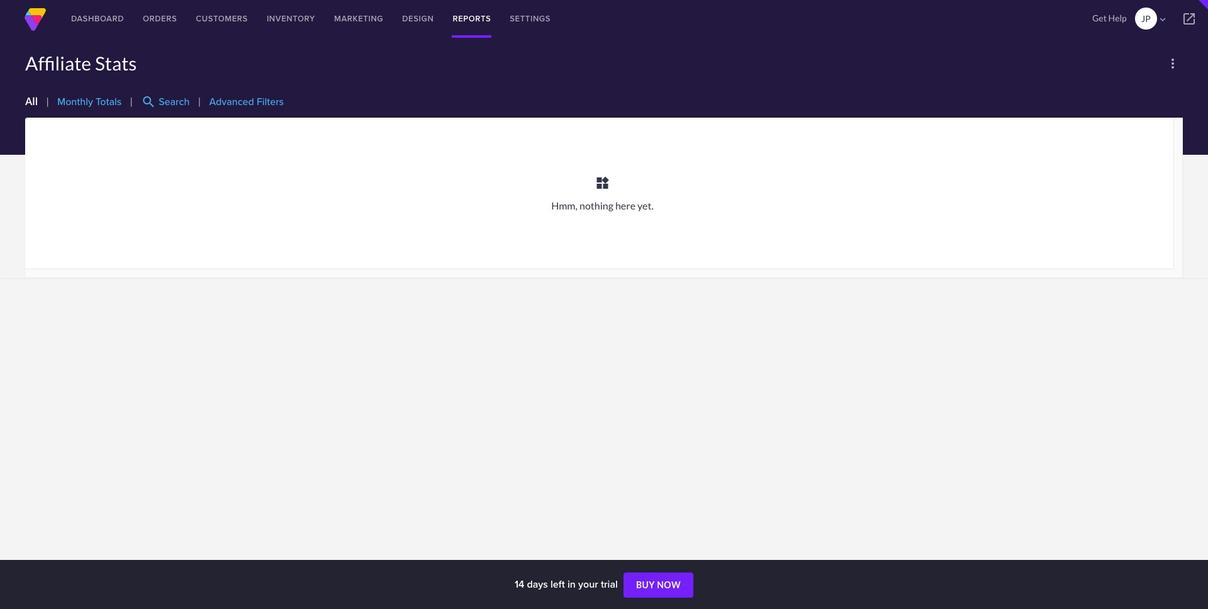 Task type: describe. For each thing, give the bounding box(es) containing it.
your
[[578, 577, 598, 592]]

3 | from the left
[[198, 95, 201, 107]]

buy now
[[636, 580, 681, 590]]

search
[[141, 94, 156, 110]]

design
[[402, 13, 434, 25]]

orders
[[143, 13, 177, 25]]

2 | from the left
[[130, 95, 133, 107]]

left
[[551, 577, 565, 592]]

monthly totals link
[[57, 95, 122, 109]]

hmm, nothing here yet.
[[551, 199, 654, 211]]


[[1157, 14, 1169, 25]]

more_vert button
[[1163, 53, 1183, 74]]

 link
[[1171, 0, 1208, 38]]

now
[[657, 580, 681, 590]]

buy
[[636, 580, 655, 590]]

monthly totals
[[57, 95, 122, 109]]

inventory
[[267, 13, 315, 25]]

yet.
[[638, 199, 654, 211]]

affiliate
[[25, 52, 91, 74]]

affiliate stats
[[25, 52, 137, 74]]

marketing
[[334, 13, 383, 25]]

dashboard
[[71, 13, 124, 25]]

in
[[568, 577, 576, 592]]

dashboard link
[[62, 0, 133, 38]]

all link
[[25, 95, 38, 107]]

totals
[[96, 95, 122, 109]]

help
[[1109, 13, 1127, 23]]

days
[[527, 577, 548, 592]]

advanced filters link
[[209, 95, 284, 109]]

hmm,
[[551, 199, 578, 211]]

advanced filters
[[209, 95, 284, 109]]



Task type: locate. For each thing, give the bounding box(es) containing it.
settings
[[510, 13, 551, 25]]

2 horizontal spatial |
[[198, 95, 201, 107]]

| left search
[[130, 95, 133, 107]]

1 horizontal spatial |
[[130, 95, 133, 107]]

trial
[[601, 577, 618, 592]]

all
[[25, 95, 38, 107]]

14
[[515, 577, 524, 592]]

nothing
[[580, 199, 613, 211]]

monthly
[[57, 95, 93, 109]]


[[1182, 11, 1197, 26]]

more_vert
[[1166, 56, 1181, 71]]

|
[[46, 95, 49, 107], [130, 95, 133, 107], [198, 95, 201, 107]]

search search
[[141, 94, 190, 110]]

1 | from the left
[[46, 95, 49, 107]]

get help
[[1093, 13, 1127, 23]]

0 horizontal spatial |
[[46, 95, 49, 107]]

stats
[[95, 52, 137, 74]]

filters
[[257, 95, 284, 109]]

search
[[159, 95, 190, 109]]

here
[[615, 199, 636, 211]]

customers
[[196, 13, 248, 25]]

get
[[1093, 13, 1107, 23]]

buy now link
[[624, 573, 694, 598]]

| right search
[[198, 95, 201, 107]]

14 days left in your trial
[[515, 577, 620, 592]]

reports
[[453, 13, 491, 25]]

jp
[[1142, 13, 1151, 24]]

advanced
[[209, 95, 254, 109]]

widgets
[[595, 176, 610, 191]]

| right 'all' link
[[46, 95, 49, 107]]



Task type: vqa. For each thing, say whether or not it's contained in the screenshot.
Design
yes



